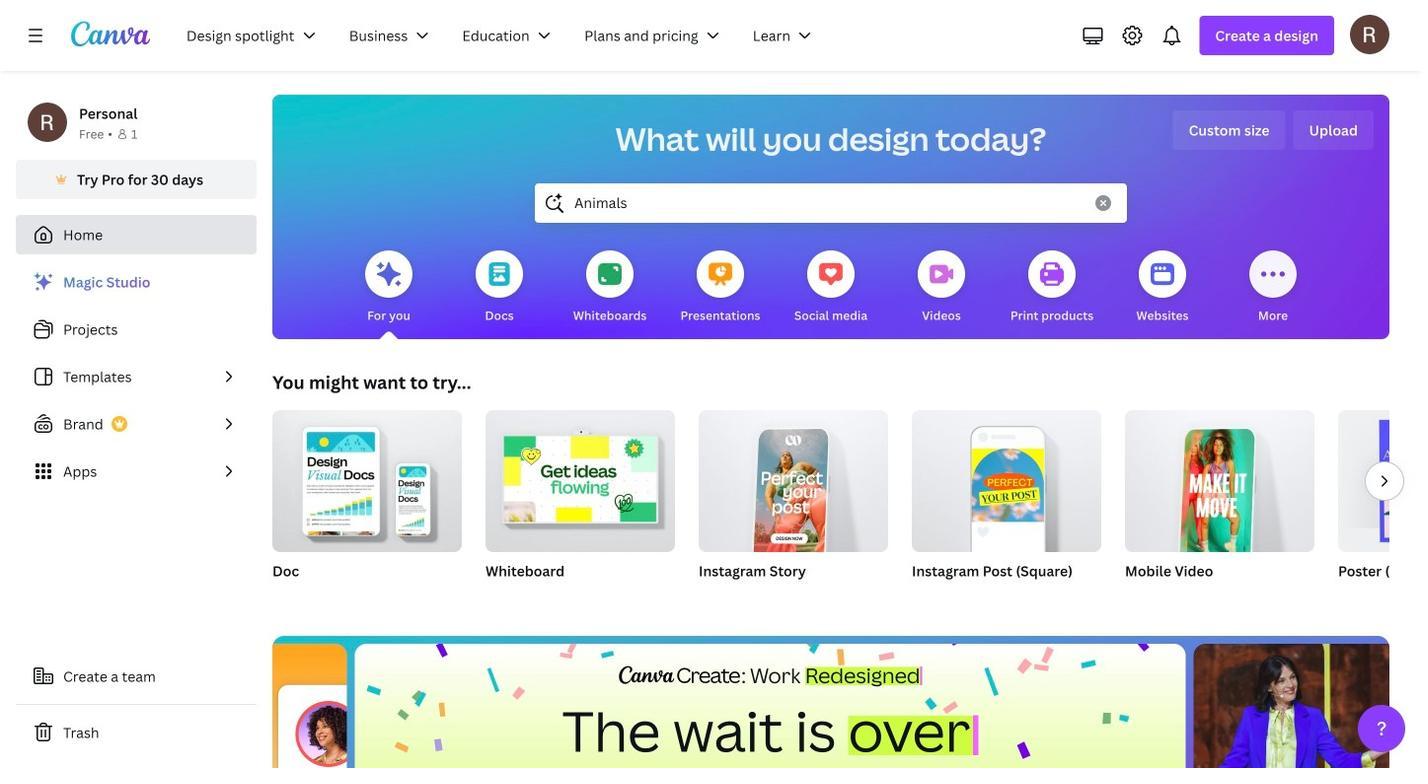 Task type: vqa. For each thing, say whether or not it's contained in the screenshot.
details
no



Task type: locate. For each thing, give the bounding box(es) containing it.
group
[[272, 411, 462, 606], [272, 411, 462, 553], [486, 411, 675, 606], [486, 411, 675, 553], [699, 411, 888, 606], [699, 411, 888, 564], [912, 411, 1102, 606], [912, 411, 1102, 553], [1125, 411, 1315, 606], [1125, 411, 1315, 564], [1339, 411, 1421, 606]]

list
[[16, 263, 257, 492]]

top level navigation element
[[174, 16, 833, 55]]

None search field
[[535, 184, 1127, 223]]

ritika waknis image
[[1350, 15, 1390, 54]]



Task type: describe. For each thing, give the bounding box(es) containing it.
Search search field
[[574, 185, 1084, 222]]



